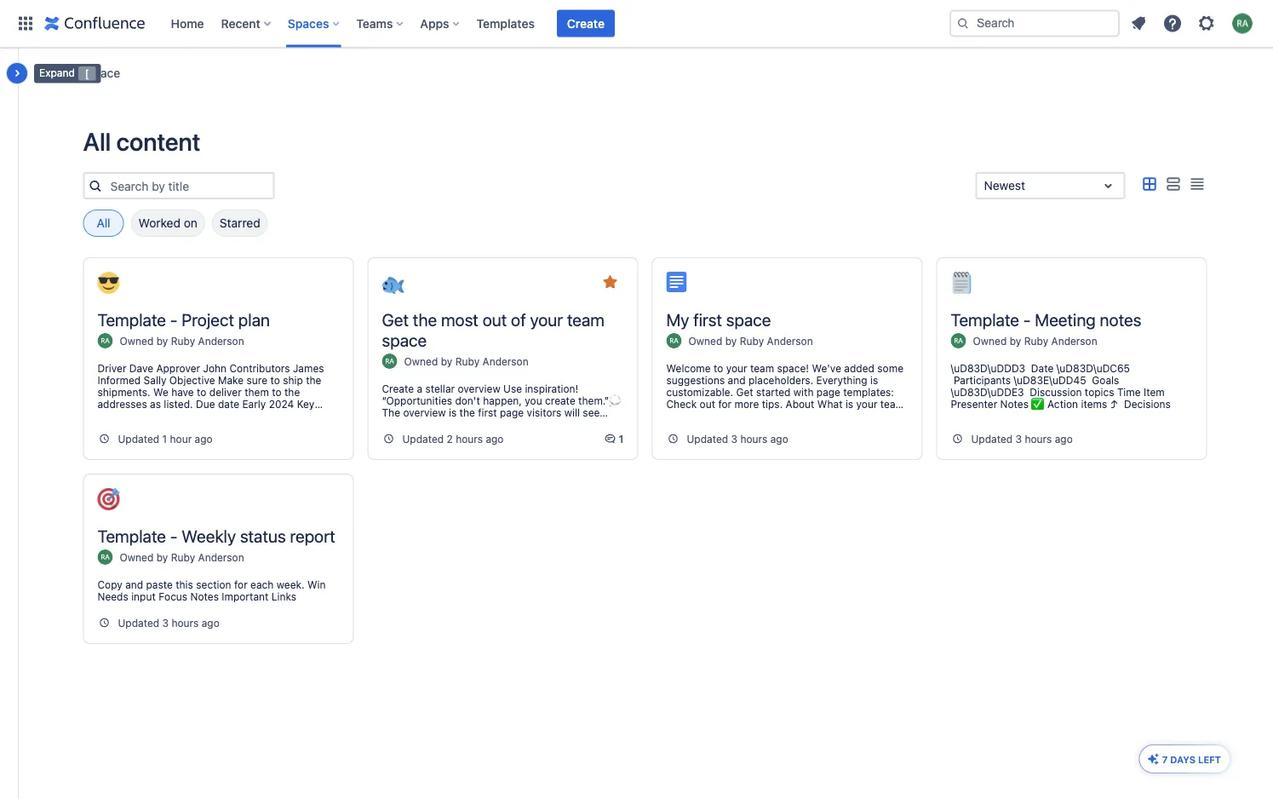 Task type: locate. For each thing, give the bounding box(es) containing it.
updated for my first space
[[687, 433, 729, 445]]

by for project
[[156, 335, 168, 347]]

home link
[[166, 10, 209, 37]]

ago for template - project plan
[[195, 433, 213, 445]]

starred
[[220, 216, 260, 230]]

create
[[567, 16, 605, 30]]

7 days left
[[1163, 754, 1222, 765]]

updated 3 hours ago
[[687, 433, 789, 445], [972, 433, 1073, 445], [118, 617, 220, 629]]

1 horizontal spatial my
[[667, 309, 690, 329]]

templates
[[477, 16, 535, 30]]

template - weekly status report
[[98, 526, 335, 546]]

1 vertical spatial notes
[[190, 590, 219, 602]]

owned for get the most out of your team space
[[404, 355, 438, 367]]

weekly
[[182, 526, 236, 546]]

page image
[[667, 272, 687, 292]]

1 horizontal spatial notes
[[1001, 398, 1029, 410]]

my right expand sidebar icon
[[43, 66, 59, 80]]

⤴
[[1111, 398, 1119, 410]]

updated 3 hours ago for meeting
[[972, 433, 1073, 445]]

- left meeting
[[1024, 309, 1031, 329]]

2 horizontal spatial 3
[[1016, 433, 1022, 445]]

help icon image
[[1163, 13, 1183, 34]]

3 for space
[[731, 433, 738, 445]]

input
[[131, 590, 156, 602]]

profile picture image down page 'icon'
[[667, 333, 682, 348]]

by
[[156, 335, 168, 347], [726, 335, 737, 347], [1010, 335, 1022, 347], [441, 355, 453, 367], [156, 551, 168, 563]]

ruby anderson link for weekly
[[171, 551, 244, 563]]

1 horizontal spatial updated 3 hours ago
[[687, 433, 789, 445]]

confluence image
[[44, 13, 145, 34], [44, 13, 145, 34]]

owned
[[120, 335, 154, 347], [689, 335, 723, 347], [973, 335, 1007, 347], [404, 355, 438, 367], [120, 551, 154, 563]]

7 days left button
[[1141, 745, 1230, 773]]

all for all
[[97, 216, 110, 230]]

2 vertical spatial space
[[382, 330, 427, 350]]

ruby anderson link
[[171, 335, 244, 347], [740, 335, 813, 347], [1025, 335, 1098, 347], [456, 355, 529, 367], [171, 551, 244, 563]]

profile picture image for get the most out of your team space
[[382, 354, 397, 369]]

my first space
[[43, 66, 120, 80], [667, 309, 771, 329]]

template - meeting notes
[[951, 309, 1142, 329]]

ruby for meeting
[[1025, 335, 1049, 347]]

1 horizontal spatial my first space
[[667, 309, 771, 329]]

teams button
[[351, 10, 410, 37]]

newest
[[984, 178, 1026, 193]]

presenter
[[951, 398, 998, 410]]

of
[[511, 309, 526, 329]]

updated for template - project plan
[[118, 433, 159, 445]]

create link
[[557, 10, 615, 37]]

spaces
[[288, 16, 329, 30]]

templates link
[[472, 10, 540, 37]]

owned for template - meeting notes
[[973, 335, 1007, 347]]

None text field
[[984, 177, 988, 194]]

owned by ruby anderson for weekly
[[120, 551, 244, 563]]

worked on
[[138, 216, 198, 230]]

item
[[1144, 386, 1165, 398]]

notes
[[1001, 398, 1029, 410], [190, 590, 219, 602]]

1 horizontal spatial space
[[382, 330, 427, 350]]

✅
[[1032, 398, 1042, 410]]

template up \ud83d\uddd3
[[951, 309, 1020, 329]]

1 vertical spatial my
[[667, 309, 690, 329]]

2 horizontal spatial updated 3 hours ago
[[972, 433, 1073, 445]]

profile picture image down :sunglasses: icon
[[98, 333, 113, 348]]

most
[[441, 309, 479, 329]]

0 vertical spatial first
[[62, 66, 84, 80]]

status
[[240, 526, 286, 546]]

profile picture image for template - meeting notes
[[951, 333, 967, 348]]

1 right "comments" icon on the left bottom
[[619, 433, 624, 445]]

topics
[[1085, 386, 1115, 398]]

teams
[[356, 16, 393, 30]]

all
[[83, 127, 111, 156], [97, 216, 110, 230]]

ago
[[195, 433, 213, 445], [486, 433, 504, 445], [771, 433, 789, 445], [1055, 433, 1073, 445], [202, 617, 220, 629]]

0 horizontal spatial space
[[87, 66, 120, 80]]

template - project plan
[[98, 309, 270, 329]]

and
[[125, 578, 143, 590]]

- left weekly
[[170, 526, 178, 546]]

0 horizontal spatial notes
[[190, 590, 219, 602]]

0 horizontal spatial 1
[[162, 433, 167, 445]]

my
[[43, 66, 59, 80], [667, 309, 690, 329]]

plan
[[238, 309, 270, 329]]

:notepad_spiral: image
[[951, 272, 973, 294], [951, 272, 973, 294]]

\ud83e\udd45
[[1014, 374, 1087, 386]]

- left project
[[170, 309, 178, 329]]

your profile and preferences image
[[1233, 13, 1253, 34]]

focus
[[159, 590, 188, 602]]

0 vertical spatial all
[[83, 127, 111, 156]]

0 vertical spatial space
[[87, 66, 120, 80]]

your
[[530, 309, 563, 329]]

0 vertical spatial notes
[[1001, 398, 1029, 410]]

worked on button
[[131, 210, 205, 237]]

apps button
[[415, 10, 466, 37]]

0 vertical spatial my
[[43, 66, 59, 80]]

space
[[87, 66, 120, 80], [727, 309, 771, 329], [382, 330, 427, 350]]

my first space link
[[43, 64, 120, 81]]

3
[[731, 433, 738, 445], [1016, 433, 1022, 445], [162, 617, 169, 629]]

1 horizontal spatial 1
[[619, 433, 624, 445]]

ruby for project
[[171, 335, 195, 347]]

first
[[62, 66, 84, 80], [694, 309, 722, 329]]

paste
[[146, 578, 173, 590]]

this
[[176, 578, 193, 590]]

:fish: image
[[382, 272, 404, 294], [382, 272, 404, 294]]

1 horizontal spatial 3
[[731, 433, 738, 445]]

global element
[[10, 0, 947, 47]]

my first space down page 'icon'
[[667, 309, 771, 329]]

profile picture image up \ud83d\uddd3
[[951, 333, 967, 348]]

2 horizontal spatial space
[[727, 309, 771, 329]]

report
[[290, 526, 335, 546]]

my first space right expand sidebar icon
[[43, 66, 120, 80]]

- for meeting
[[1024, 309, 1031, 329]]

0 horizontal spatial 3
[[162, 617, 169, 629]]

anderson for meeting
[[1052, 335, 1098, 347]]

profile picture image
[[98, 333, 113, 348], [667, 333, 682, 348], [951, 333, 967, 348], [382, 354, 397, 369], [98, 550, 113, 565]]

by for meeting
[[1010, 335, 1022, 347]]

hours for my first space
[[741, 433, 768, 445]]

\ud83d\udc65
[[1057, 362, 1131, 374]]

banner
[[0, 0, 1274, 48]]

content
[[116, 127, 201, 156]]

the
[[413, 309, 437, 329]]

template down :dart: image
[[98, 526, 166, 546]]

ruby for space
[[740, 335, 764, 347]]

0 horizontal spatial updated 3 hours ago
[[118, 617, 220, 629]]

profile picture image down get
[[382, 354, 397, 369]]

1 1 from the left
[[162, 433, 167, 445]]

template for template - weekly status report
[[98, 526, 166, 546]]

updated for template - meeting notes
[[972, 433, 1013, 445]]

owned for template - project plan
[[120, 335, 154, 347]]

left
[[1199, 754, 1222, 765]]

0 horizontal spatial my first space
[[43, 66, 120, 80]]

profile picture image up "copy"
[[98, 550, 113, 565]]

anderson
[[198, 335, 244, 347], [767, 335, 813, 347], [1052, 335, 1098, 347], [483, 355, 529, 367], [198, 551, 244, 563]]

0 horizontal spatial my
[[43, 66, 59, 80]]

-
[[170, 309, 178, 329], [1024, 309, 1031, 329], [170, 526, 178, 546]]

my down page 'icon'
[[667, 309, 690, 329]]

ago for template - weekly status report
[[202, 617, 220, 629]]

for
[[234, 578, 248, 590]]

updated for template - weekly status report
[[118, 617, 159, 629]]

1 horizontal spatial first
[[694, 309, 722, 329]]

updated
[[118, 433, 159, 445], [403, 433, 444, 445], [687, 433, 729, 445], [972, 433, 1013, 445], [118, 617, 159, 629]]

1 left hour in the left of the page
[[162, 433, 167, 445]]

project
[[182, 309, 234, 329]]

time
[[1118, 386, 1141, 398]]

2
[[447, 433, 453, 445]]

items
[[1082, 398, 1108, 410]]

owned by ruby anderson
[[120, 335, 244, 347], [689, 335, 813, 347], [973, 335, 1098, 347], [404, 355, 529, 367], [120, 551, 244, 563]]

notes left ✅
[[1001, 398, 1029, 410]]

owned for my first space
[[689, 335, 723, 347]]

premium icon image
[[1147, 752, 1161, 766]]

copy
[[98, 578, 122, 590]]

1
[[162, 433, 167, 445], [619, 433, 624, 445]]

1 vertical spatial first
[[694, 309, 722, 329]]

list image
[[1163, 174, 1184, 195]]

hours
[[456, 433, 483, 445], [741, 433, 768, 445], [1025, 433, 1052, 445], [172, 617, 199, 629]]

all inside button
[[97, 216, 110, 230]]

1 vertical spatial all
[[97, 216, 110, 230]]

:dart: image
[[98, 488, 120, 510]]

all left the worked
[[97, 216, 110, 230]]

all left content
[[83, 127, 111, 156]]

updated 1 hour ago
[[118, 433, 213, 445]]

notes right focus
[[190, 590, 219, 602]]

notes
[[1100, 309, 1142, 329]]

template
[[98, 309, 166, 329], [951, 309, 1020, 329], [98, 526, 166, 546]]

7
[[1163, 754, 1168, 765]]

template down :sunglasses: icon
[[98, 309, 166, 329]]



Task type: describe. For each thing, give the bounding box(es) containing it.
worked
[[138, 216, 181, 230]]

each
[[251, 578, 274, 590]]

updated 2 hours ago
[[403, 433, 504, 445]]

settings icon image
[[1197, 13, 1217, 34]]

3 for meeting
[[1016, 433, 1022, 445]]

:sunglasses: image
[[98, 272, 120, 294]]

starred button
[[212, 210, 268, 237]]

search image
[[957, 17, 970, 30]]

ruby anderson link for space
[[740, 335, 813, 347]]

unstar image
[[600, 272, 621, 292]]

hours for template - meeting notes
[[1025, 433, 1052, 445]]

win
[[308, 578, 326, 590]]

anderson for most
[[483, 355, 529, 367]]

:dart: image
[[98, 488, 120, 510]]

recent button
[[216, 10, 278, 37]]

banner containing home
[[0, 0, 1274, 48]]

\ud83d\uddd3
[[951, 362, 1026, 374]]

space inside 'get the most out of your team space'
[[382, 330, 427, 350]]

get the most out of your team space
[[382, 309, 605, 350]]

days
[[1171, 754, 1196, 765]]

owned by ruby anderson for project
[[120, 335, 244, 347]]

- for weekly
[[170, 526, 178, 546]]

appswitcher icon image
[[15, 13, 36, 34]]

home
[[171, 16, 204, 30]]

ruby for weekly
[[171, 551, 195, 563]]

[
[[85, 67, 89, 79]]

by for space
[[726, 335, 737, 347]]

important
[[222, 590, 269, 602]]

owned by ruby anderson for meeting
[[973, 335, 1098, 347]]

recent
[[221, 16, 261, 30]]

meeting
[[1035, 309, 1096, 329]]

\ud83d\uddd3  date \ud83d\udc65 participants \ud83e\udd45  goals \ud83d\udde3  discussion topics time item presenter notes     ✅  action items ⤴  decisions
[[951, 362, 1171, 410]]

\ud83d\udde3
[[951, 386, 1025, 398]]

week.
[[277, 578, 305, 590]]

out
[[483, 309, 507, 329]]

hours for template - weekly status report
[[172, 617, 199, 629]]

open image
[[1099, 176, 1119, 196]]

get
[[382, 309, 409, 329]]

anderson for space
[[767, 335, 813, 347]]

template for template - project plan
[[98, 309, 166, 329]]

ruby anderson link for meeting
[[1025, 335, 1098, 347]]

participants
[[954, 374, 1011, 386]]

updated 3 hours ago for space
[[687, 433, 789, 445]]

1 vertical spatial my first space
[[667, 309, 771, 329]]

1 vertical spatial space
[[727, 309, 771, 329]]

ruby for most
[[456, 355, 480, 367]]

apps
[[420, 16, 449, 30]]

profile picture image for my first space
[[667, 333, 682, 348]]

profile picture image for template - project plan
[[98, 333, 113, 348]]

owned for template - weekly status report
[[120, 551, 154, 563]]

Search by title field
[[105, 174, 273, 198]]

0 vertical spatial my first space
[[43, 66, 120, 80]]

all content
[[83, 127, 201, 156]]

2 1 from the left
[[619, 433, 624, 445]]

notes inside copy and paste this section for each week. win needs input focus notes important links
[[190, 590, 219, 602]]

:sunglasses: image
[[98, 272, 120, 294]]

all for all content
[[83, 127, 111, 156]]

expand sidebar image
[[0, 56, 37, 90]]

updated 3 hours ago for weekly
[[118, 617, 220, 629]]

- for project
[[170, 309, 178, 329]]

compact list image
[[1187, 174, 1208, 195]]

comments image
[[604, 432, 617, 446]]

profile picture image for template - weekly status report
[[98, 550, 113, 565]]

anderson for weekly
[[198, 551, 244, 563]]

Search field
[[950, 10, 1120, 37]]

spaces button
[[283, 10, 346, 37]]

links
[[272, 590, 297, 602]]

on
[[184, 216, 198, 230]]

3 for weekly
[[162, 617, 169, 629]]

ruby anderson link for project
[[171, 335, 244, 347]]

owned by ruby anderson for space
[[689, 335, 813, 347]]

copy and paste this section for each week. win needs input focus notes important links
[[98, 578, 326, 602]]

ruby anderson link for most
[[456, 355, 529, 367]]

needs
[[98, 590, 128, 602]]

team
[[567, 309, 605, 329]]

0 horizontal spatial first
[[62, 66, 84, 80]]

section
[[196, 578, 231, 590]]

hour
[[170, 433, 192, 445]]

template for template - meeting notes
[[951, 309, 1020, 329]]

ago for template - meeting notes
[[1055, 433, 1073, 445]]

notification icon image
[[1129, 13, 1149, 34]]

all button
[[83, 210, 124, 237]]

anderson for project
[[198, 335, 244, 347]]

notes inside the \ud83d\uddd3  date \ud83d\udc65 participants \ud83e\udd45  goals \ud83d\udde3  discussion topics time item presenter notes     ✅  action items ⤴  decisions
[[1001, 398, 1029, 410]]

my inside my first space link
[[43, 66, 59, 80]]

ago for my first space
[[771, 433, 789, 445]]

by for weekly
[[156, 551, 168, 563]]

expand
[[39, 67, 75, 79]]

cards image
[[1139, 174, 1160, 195]]

owned by ruby anderson for most
[[404, 355, 529, 367]]

by for most
[[441, 355, 453, 367]]



Task type: vqa. For each thing, say whether or not it's contained in the screenshot.
of
yes



